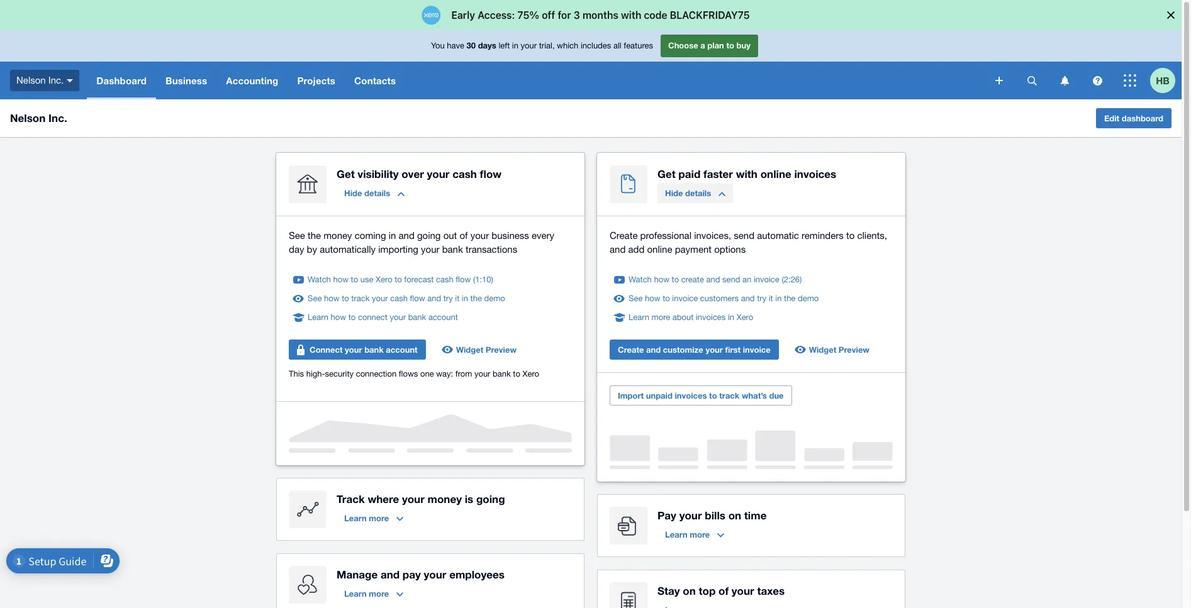 Task type: locate. For each thing, give the bounding box(es) containing it.
0 vertical spatial track
[[351, 294, 370, 303]]

0 horizontal spatial widget
[[456, 345, 484, 355]]

to inside import unpaid invoices to track what's due button
[[709, 391, 717, 401]]

navigation inside banner
[[87, 62, 987, 99]]

hide details for second hide details button from the right
[[344, 188, 390, 198]]

navigation
[[87, 62, 987, 99]]

invoice up about
[[672, 294, 698, 303]]

the up by
[[308, 230, 321, 241]]

1 vertical spatial inc.
[[49, 111, 67, 125]]

in inside you have 30 days left in your trial, which includes all features
[[512, 41, 519, 51]]

create up the 'import'
[[618, 345, 644, 355]]

contacts
[[354, 75, 396, 86]]

cash
[[453, 167, 477, 181], [436, 275, 454, 285], [390, 294, 408, 303]]

edit dashboard
[[1105, 113, 1164, 123]]

watch down add
[[629, 275, 652, 285]]

2 vertical spatial learn more
[[344, 589, 389, 599]]

learn down 'track'
[[344, 514, 367, 524]]

the
[[308, 230, 321, 241], [471, 294, 482, 303], [784, 294, 796, 303]]

over
[[402, 167, 424, 181]]

account
[[429, 313, 458, 322], [386, 345, 418, 355]]

how for create
[[654, 275, 670, 285]]

hide for second hide details button from the right
[[344, 188, 362, 198]]

2 hide from the left
[[665, 188, 683, 198]]

1 vertical spatial account
[[386, 345, 418, 355]]

1 horizontal spatial widget
[[809, 345, 837, 355]]

2 vertical spatial invoice
[[743, 345, 771, 355]]

bank inside learn how to connect your bank account link
[[408, 313, 426, 322]]

1 vertical spatial money
[[428, 493, 462, 506]]

to left create
[[672, 275, 679, 285]]

2 hide details button from the left
[[658, 183, 733, 203]]

try down watch how to use xero to forecast cash flow (1:10) link
[[444, 294, 453, 303]]

send inside the create professional invoices, send automatic reminders to clients, and add online payment options
[[734, 230, 755, 241]]

to left use
[[351, 275, 358, 285]]

day
[[289, 244, 304, 255]]

svg image
[[1124, 74, 1137, 87], [996, 77, 1003, 84], [67, 79, 73, 82]]

hide down visibility
[[344, 188, 362, 198]]

2 vertical spatial xero
[[523, 369, 539, 379]]

1 horizontal spatial xero
[[523, 369, 539, 379]]

watch down by
[[308, 275, 331, 285]]

create up add
[[610, 230, 638, 241]]

payment
[[675, 244, 712, 255]]

more for manage and pay your employees
[[369, 589, 389, 599]]

see inside see how to invoice customers and try it in the demo link
[[629, 294, 643, 303]]

the down (2:26)
[[784, 294, 796, 303]]

learn more button down manage
[[337, 584, 411, 604]]

1 vertical spatial learn more
[[665, 530, 710, 540]]

2 horizontal spatial flow
[[480, 167, 502, 181]]

0 horizontal spatial see
[[289, 230, 305, 241]]

1 horizontal spatial watch
[[629, 275, 652, 285]]

details down visibility
[[364, 188, 390, 198]]

1 vertical spatial on
[[683, 585, 696, 598]]

see down add
[[629, 294, 643, 303]]

0 horizontal spatial money
[[324, 230, 352, 241]]

how left connect on the bottom of the page
[[331, 313, 346, 322]]

one
[[420, 369, 434, 379]]

and
[[399, 230, 415, 241], [610, 244, 626, 255], [707, 275, 720, 285], [427, 294, 441, 303], [741, 294, 755, 303], [646, 345, 661, 355], [381, 568, 400, 582]]

1 horizontal spatial hide details button
[[658, 183, 733, 203]]

1 horizontal spatial track
[[720, 391, 740, 401]]

online down professional
[[647, 244, 673, 255]]

it down watch how to use xero to forecast cash flow (1:10) link
[[455, 294, 460, 303]]

choose
[[668, 40, 698, 51]]

on right bills
[[729, 509, 742, 522]]

in down see how to invoice customers and try it in the demo link
[[728, 313, 735, 322]]

on left top
[[683, 585, 696, 598]]

forecast
[[404, 275, 434, 285]]

learn more down pay
[[665, 530, 710, 540]]

2 horizontal spatial svg image
[[1093, 76, 1102, 85]]

1 widget from the left
[[456, 345, 484, 355]]

learn
[[308, 313, 329, 322], [629, 313, 650, 322], [344, 514, 367, 524], [665, 530, 688, 540], [344, 589, 367, 599]]

in down (2:26)
[[776, 294, 782, 303]]

hide down paid
[[665, 188, 683, 198]]

create
[[682, 275, 704, 285]]

how left create
[[654, 275, 670, 285]]

import unpaid invoices to track what's due button
[[610, 386, 792, 406]]

in up importing
[[389, 230, 396, 241]]

import
[[618, 391, 644, 401]]

learn more button down pay your bills on time
[[658, 525, 732, 545]]

try right customers
[[757, 294, 767, 303]]

2 details from the left
[[685, 188, 711, 198]]

0 vertical spatial flow
[[480, 167, 502, 181]]

and inside the see how to track your cash flow and try it in the demo link
[[427, 294, 441, 303]]

0 vertical spatial money
[[324, 230, 352, 241]]

invoices inside import unpaid invoices to track what's due button
[[675, 391, 707, 401]]

0 horizontal spatial the
[[308, 230, 321, 241]]

bank inside see the money coming in and going out of your business every day by automatically importing your bank transactions
[[442, 244, 463, 255]]

2 widget from the left
[[809, 345, 837, 355]]

0 horizontal spatial svg image
[[67, 79, 73, 82]]

0 horizontal spatial svg image
[[1028, 76, 1037, 85]]

1 horizontal spatial of
[[719, 585, 729, 598]]

of
[[460, 230, 468, 241], [719, 585, 729, 598]]

and left add
[[610, 244, 626, 255]]

0 horizontal spatial preview
[[486, 345, 517, 355]]

2 horizontal spatial svg image
[[1124, 74, 1137, 87]]

0 horizontal spatial hide
[[344, 188, 362, 198]]

2 try from the left
[[757, 294, 767, 303]]

options
[[715, 244, 746, 255]]

in inside the see how to track your cash flow and try it in the demo link
[[462, 294, 468, 303]]

1 widget preview button from the left
[[436, 340, 524, 360]]

1 horizontal spatial details
[[685, 188, 711, 198]]

connect
[[358, 313, 388, 322]]

to up learn how to connect your bank account
[[342, 294, 349, 303]]

0 horizontal spatial get
[[337, 167, 355, 181]]

reminders
[[802, 230, 844, 241]]

create
[[610, 230, 638, 241], [618, 345, 644, 355]]

in right left
[[512, 41, 519, 51]]

1 horizontal spatial money
[[428, 493, 462, 506]]

more down pay your bills on time
[[690, 530, 710, 540]]

high-
[[306, 369, 325, 379]]

see how to invoice customers and try it in the demo
[[629, 294, 819, 303]]

how for invoice
[[645, 294, 661, 303]]

learn more button down where
[[337, 509, 411, 529]]

to inside learn how to connect your bank account link
[[349, 313, 356, 322]]

more down where
[[369, 514, 389, 524]]

1 horizontal spatial get
[[658, 167, 676, 181]]

0 vertical spatial inc.
[[48, 75, 64, 85]]

watch how to use xero to forecast cash flow (1:10)
[[308, 275, 493, 285]]

0 vertical spatial xero
[[376, 275, 393, 285]]

of right top
[[719, 585, 729, 598]]

2 widget preview from the left
[[809, 345, 870, 355]]

nelson
[[16, 75, 46, 85], [10, 111, 46, 125]]

learn for manage and pay your employees
[[344, 589, 367, 599]]

coming
[[355, 230, 386, 241]]

learn more down manage
[[344, 589, 389, 599]]

hide details button down visibility
[[337, 183, 412, 203]]

0 horizontal spatial try
[[444, 294, 453, 303]]

2 vertical spatial invoices
[[675, 391, 707, 401]]

and down forecast
[[427, 294, 441, 303]]

to inside watch how to create and send an invoice (2:26) link
[[672, 275, 679, 285]]

1 hide from the left
[[344, 188, 362, 198]]

more left about
[[652, 313, 671, 322]]

learn how to connect your bank account link
[[308, 312, 458, 324]]

1 vertical spatial flow
[[456, 275, 471, 285]]

hide details down visibility
[[344, 188, 390, 198]]

get left visibility
[[337, 167, 355, 181]]

hide details button
[[337, 183, 412, 203], [658, 183, 733, 203]]

includes
[[581, 41, 611, 51]]

bank up connection
[[365, 345, 384, 355]]

to
[[727, 40, 735, 51], [847, 230, 855, 241], [351, 275, 358, 285], [395, 275, 402, 285], [672, 275, 679, 285], [342, 294, 349, 303], [663, 294, 670, 303], [349, 313, 356, 322], [513, 369, 520, 379], [709, 391, 717, 401]]

in
[[512, 41, 519, 51], [389, 230, 396, 241], [462, 294, 468, 303], [776, 294, 782, 303], [728, 313, 735, 322]]

transactions
[[466, 244, 518, 255]]

see up day
[[289, 230, 305, 241]]

watch
[[308, 275, 331, 285], [629, 275, 652, 285]]

1 watch from the left
[[308, 275, 331, 285]]

business button
[[156, 62, 217, 99]]

bills icon image
[[610, 507, 648, 545]]

0 horizontal spatial widget preview
[[456, 345, 517, 355]]

account down the see how to track your cash flow and try it in the demo link
[[429, 313, 458, 322]]

track money icon image
[[289, 491, 327, 529]]

where
[[368, 493, 399, 506]]

invoices down customers
[[696, 313, 726, 322]]

pay your bills on time
[[658, 509, 767, 522]]

due
[[769, 391, 784, 401]]

track
[[337, 493, 365, 506]]

0 horizontal spatial account
[[386, 345, 418, 355]]

0 horizontal spatial flow
[[410, 294, 425, 303]]

hide for first hide details button from the right
[[665, 188, 683, 198]]

online
[[761, 167, 792, 181], [647, 244, 673, 255]]

and down an
[[741, 294, 755, 303]]

1 vertical spatial xero
[[737, 313, 754, 322]]

hide details
[[344, 188, 390, 198], [665, 188, 711, 198]]

to up the learn more about invoices in xero
[[663, 294, 670, 303]]

0 horizontal spatial online
[[647, 244, 673, 255]]

how for connect
[[331, 313, 346, 322]]

0 vertical spatial going
[[417, 230, 441, 241]]

online inside the create professional invoices, send automatic reminders to clients, and add online payment options
[[647, 244, 673, 255]]

to left "clients,"
[[847, 230, 855, 241]]

and up importing
[[399, 230, 415, 241]]

0 vertical spatial nelson inc.
[[16, 75, 64, 85]]

0 vertical spatial on
[[729, 509, 742, 522]]

to left "buy"
[[727, 40, 735, 51]]

more
[[652, 313, 671, 322], [369, 514, 389, 524], [690, 530, 710, 540], [369, 589, 389, 599]]

widget
[[456, 345, 484, 355], [809, 345, 837, 355]]

inc. inside popup button
[[48, 75, 64, 85]]

money inside see the money coming in and going out of your business every day by automatically importing your bank transactions
[[324, 230, 352, 241]]

0 horizontal spatial hide details button
[[337, 183, 412, 203]]

xero inside learn more about invoices in xero link
[[737, 313, 754, 322]]

send left an
[[723, 275, 741, 285]]

1 horizontal spatial it
[[769, 294, 773, 303]]

1 horizontal spatial try
[[757, 294, 767, 303]]

1 horizontal spatial svg image
[[1061, 76, 1069, 85]]

create inside button
[[618, 345, 644, 355]]

0 vertical spatial send
[[734, 230, 755, 241]]

and left customize
[[646, 345, 661, 355]]

to inside the see how to track your cash flow and try it in the demo link
[[342, 294, 349, 303]]

1 horizontal spatial widget preview button
[[789, 340, 877, 360]]

see how to track your cash flow and try it in the demo link
[[308, 293, 505, 305]]

0 horizontal spatial watch
[[308, 275, 331, 285]]

of right out
[[460, 230, 468, 241]]

going right is
[[476, 493, 505, 506]]

2 horizontal spatial xero
[[737, 313, 754, 322]]

connect your bank account button
[[289, 340, 426, 360]]

nelson inc.
[[16, 75, 64, 85], [10, 111, 67, 125]]

bank down the see how to track your cash flow and try it in the demo link
[[408, 313, 426, 322]]

and inside see the money coming in and going out of your business every day by automatically importing your bank transactions
[[399, 230, 415, 241]]

invoices up reminders
[[795, 167, 837, 181]]

1 horizontal spatial going
[[476, 493, 505, 506]]

learn more
[[344, 514, 389, 524], [665, 530, 710, 540], [344, 589, 389, 599]]

0 vertical spatial learn more
[[344, 514, 389, 524]]

it right customers
[[769, 294, 773, 303]]

how up connect
[[324, 294, 340, 303]]

manage and pay your employees
[[337, 568, 505, 582]]

0 horizontal spatial details
[[364, 188, 390, 198]]

2 get from the left
[[658, 167, 676, 181]]

learn more button for your
[[658, 525, 732, 545]]

0 horizontal spatial it
[[455, 294, 460, 303]]

1 horizontal spatial hide
[[665, 188, 683, 198]]

0 vertical spatial create
[[610, 230, 638, 241]]

hide details down paid
[[665, 188, 711, 198]]

to left what's
[[709, 391, 717, 401]]

track left what's
[[720, 391, 740, 401]]

money up automatically at the top left of the page
[[324, 230, 352, 241]]

in inside see how to invoice customers and try it in the demo link
[[776, 294, 782, 303]]

more down manage
[[369, 589, 389, 599]]

see
[[289, 230, 305, 241], [308, 294, 322, 303], [629, 294, 643, 303]]

1 preview from the left
[[486, 345, 517, 355]]

1 get from the left
[[337, 167, 355, 181]]

2 preview from the left
[[839, 345, 870, 355]]

how for track
[[324, 294, 340, 303]]

way:
[[436, 369, 453, 379]]

in inside see the money coming in and going out of your business every day by automatically importing your bank transactions
[[389, 230, 396, 241]]

and up customers
[[707, 275, 720, 285]]

1 widget preview from the left
[[456, 345, 517, 355]]

widget preview button
[[436, 340, 524, 360], [789, 340, 877, 360]]

create inside the create professional invoices, send automatic reminders to clients, and add online payment options
[[610, 230, 638, 241]]

0 vertical spatial of
[[460, 230, 468, 241]]

track
[[351, 294, 370, 303], [720, 391, 740, 401]]

learn how to connect your bank account
[[308, 313, 458, 322]]

get left paid
[[658, 167, 676, 181]]

features
[[624, 41, 653, 51]]

svg image
[[1028, 76, 1037, 85], [1061, 76, 1069, 85], [1093, 76, 1102, 85]]

2 watch from the left
[[629, 275, 652, 285]]

learn for pay your bills on time
[[665, 530, 688, 540]]

flow inside watch how to use xero to forecast cash flow (1:10) link
[[456, 275, 471, 285]]

2 widget preview button from the left
[[789, 340, 877, 360]]

(2:26)
[[782, 275, 802, 285]]

demo down (2:26)
[[798, 294, 819, 303]]

1 vertical spatial create
[[618, 345, 644, 355]]

online right with
[[761, 167, 792, 181]]

get
[[337, 167, 355, 181], [658, 167, 676, 181]]

0 vertical spatial online
[[761, 167, 792, 181]]

1 hide details from the left
[[344, 188, 390, 198]]

0 horizontal spatial demo
[[484, 294, 505, 303]]

accounting
[[226, 75, 278, 86]]

cash down watch how to use xero to forecast cash flow (1:10) link
[[390, 294, 408, 303]]

1 vertical spatial invoices
[[696, 313, 726, 322]]

track down use
[[351, 294, 370, 303]]

cash right forecast
[[436, 275, 454, 285]]

1 vertical spatial going
[[476, 493, 505, 506]]

invoices right unpaid
[[675, 391, 707, 401]]

1 horizontal spatial account
[[429, 313, 458, 322]]

navigation containing dashboard
[[87, 62, 987, 99]]

get visibility over your cash flow
[[337, 167, 502, 181]]

learn down manage
[[344, 589, 367, 599]]

1 horizontal spatial widget preview
[[809, 345, 870, 355]]

bank inside connect your bank account button
[[365, 345, 384, 355]]

left
[[499, 41, 510, 51]]

0 vertical spatial cash
[[453, 167, 477, 181]]

cash right over
[[453, 167, 477, 181]]

how
[[333, 275, 349, 285], [654, 275, 670, 285], [324, 294, 340, 303], [645, 294, 661, 303], [331, 313, 346, 322]]

learn down pay
[[665, 530, 688, 540]]

get for get paid faster with online invoices
[[658, 167, 676, 181]]

more inside learn more about invoices in xero link
[[652, 313, 671, 322]]

1 vertical spatial invoice
[[672, 294, 698, 303]]

learn left about
[[629, 313, 650, 322]]

demo
[[484, 294, 505, 303], [798, 294, 819, 303]]

1 vertical spatial online
[[647, 244, 673, 255]]

how left use
[[333, 275, 349, 285]]

watch how to use xero to forecast cash flow (1:10) link
[[308, 274, 493, 286]]

preview
[[486, 345, 517, 355], [839, 345, 870, 355]]

2 it from the left
[[769, 294, 773, 303]]

0 vertical spatial nelson
[[16, 75, 46, 85]]

going
[[417, 230, 441, 241], [476, 493, 505, 506]]

how up the learn more about invoices in xero
[[645, 294, 661, 303]]

send up options
[[734, 230, 755, 241]]

invoice right first
[[743, 345, 771, 355]]

learn more button
[[337, 509, 411, 529], [658, 525, 732, 545], [337, 584, 411, 604]]

2 horizontal spatial see
[[629, 294, 643, 303]]

invoices inside learn more about invoices in xero link
[[696, 313, 726, 322]]

2 hide details from the left
[[665, 188, 711, 198]]

the down (1:10)
[[471, 294, 482, 303]]

to inside the create professional invoices, send automatic reminders to clients, and add online payment options
[[847, 230, 855, 241]]

taxes icon image
[[610, 583, 648, 609]]

hide details button down paid
[[658, 183, 733, 203]]

0 horizontal spatial xero
[[376, 275, 393, 285]]

0 horizontal spatial widget preview button
[[436, 340, 524, 360]]

banner
[[0, 30, 1182, 99]]

0 horizontal spatial track
[[351, 294, 370, 303]]

1 horizontal spatial demo
[[798, 294, 819, 303]]

account up flows
[[386, 345, 418, 355]]

professional
[[641, 230, 692, 241]]

0 horizontal spatial of
[[460, 230, 468, 241]]

inc.
[[48, 75, 64, 85], [49, 111, 67, 125]]

0 horizontal spatial going
[[417, 230, 441, 241]]

dashboard
[[96, 75, 147, 86]]

all
[[614, 41, 622, 51]]

and inside watch how to create and send an invoice (2:26) link
[[707, 275, 720, 285]]

learn up connect
[[308, 313, 329, 322]]

1 horizontal spatial preview
[[839, 345, 870, 355]]

nelson inside popup button
[[16, 75, 46, 85]]

1 vertical spatial track
[[720, 391, 740, 401]]

in down transactions
[[462, 294, 468, 303]]

1 horizontal spatial hide details
[[665, 188, 711, 198]]

0 horizontal spatial hide details
[[344, 188, 390, 198]]

invoice right an
[[754, 275, 780, 285]]

learn more down 'track'
[[344, 514, 389, 524]]

money left is
[[428, 493, 462, 506]]

to left connect on the bottom of the page
[[349, 313, 356, 322]]

dialog
[[0, 0, 1192, 30]]

see inside see the money coming in and going out of your business every day by automatically importing your bank transactions
[[289, 230, 305, 241]]

see for get paid faster with online invoices
[[629, 294, 643, 303]]

see down by
[[308, 294, 322, 303]]

going left out
[[417, 230, 441, 241]]

2 vertical spatial flow
[[410, 294, 425, 303]]

demo down (1:10)
[[484, 294, 505, 303]]

1 horizontal spatial flow
[[456, 275, 471, 285]]

0 vertical spatial account
[[429, 313, 458, 322]]

2 horizontal spatial the
[[784, 294, 796, 303]]

1 horizontal spatial see
[[308, 294, 322, 303]]

bank down out
[[442, 244, 463, 255]]

learn more for pay
[[665, 530, 710, 540]]

details down paid
[[685, 188, 711, 198]]



Task type: describe. For each thing, give the bounding box(es) containing it.
pay
[[658, 509, 677, 522]]

connect
[[310, 345, 343, 355]]

buy
[[737, 40, 751, 51]]

flow inside the see how to track your cash flow and try it in the demo link
[[410, 294, 425, 303]]

xero inside watch how to use xero to forecast cash flow (1:10) link
[[376, 275, 393, 285]]

employees icon image
[[289, 566, 327, 604]]

nelson inc. inside popup button
[[16, 75, 64, 85]]

how for use
[[333, 275, 349, 285]]

track inside import unpaid invoices to track what's due button
[[720, 391, 740, 401]]

banner containing hb
[[0, 30, 1182, 99]]

invoice inside button
[[743, 345, 771, 355]]

out
[[444, 230, 457, 241]]

plan
[[708, 40, 724, 51]]

learn more about invoices in xero link
[[629, 312, 754, 324]]

0 vertical spatial invoices
[[795, 167, 837, 181]]

0 horizontal spatial on
[[683, 585, 696, 598]]

learn more for track
[[344, 514, 389, 524]]

see how to track your cash flow and try it in the demo
[[308, 294, 505, 303]]

hide details for first hide details button from the right
[[665, 188, 711, 198]]

1 horizontal spatial on
[[729, 509, 742, 522]]

1 it from the left
[[455, 294, 460, 303]]

invoices icon image
[[610, 166, 648, 203]]

learn more button for where
[[337, 509, 411, 529]]

clients,
[[858, 230, 887, 241]]

first
[[725, 345, 741, 355]]

create and customize your first invoice button
[[610, 340, 779, 360]]

create for create professional invoices, send automatic reminders to clients, and add online payment options
[[610, 230, 638, 241]]

days
[[478, 40, 497, 51]]

widget for is
[[456, 345, 484, 355]]

watch how to create and send an invoice (2:26)
[[629, 275, 802, 285]]

and inside create and customize your first invoice button
[[646, 345, 661, 355]]

unpaid
[[646, 391, 673, 401]]

use
[[361, 275, 374, 285]]

edit
[[1105, 113, 1120, 123]]

see the money coming in and going out of your business every day by automatically importing your bank transactions
[[289, 230, 555, 255]]

of inside see the money coming in and going out of your business every day by automatically importing your bank transactions
[[460, 230, 468, 241]]

paid
[[679, 167, 701, 181]]

(1:10)
[[473, 275, 493, 285]]

projects button
[[288, 62, 345, 99]]

bank right from
[[493, 369, 511, 379]]

add
[[628, 244, 645, 255]]

1 details from the left
[[364, 188, 390, 198]]

which
[[557, 41, 579, 51]]

1 horizontal spatial svg image
[[996, 77, 1003, 84]]

is
[[465, 493, 473, 506]]

1 vertical spatial send
[[723, 275, 741, 285]]

widget preview for time
[[809, 345, 870, 355]]

create professional invoices, send automatic reminders to clients, and add online payment options
[[610, 230, 887, 255]]

invoices,
[[694, 230, 731, 241]]

stay
[[658, 585, 680, 598]]

employees
[[450, 568, 505, 582]]

get for get visibility over your cash flow
[[337, 167, 355, 181]]

edit dashboard button
[[1096, 108, 1172, 128]]

contacts button
[[345, 62, 406, 99]]

connect your bank account
[[310, 345, 418, 355]]

1 vertical spatial nelson inc.
[[10, 111, 67, 125]]

learn for track where your money is going
[[344, 514, 367, 524]]

preview for pay your bills on time
[[839, 345, 870, 355]]

widget preview button for time
[[789, 340, 877, 360]]

the inside see the money coming in and going out of your business every day by automatically importing your bank transactions
[[308, 230, 321, 241]]

to inside banner
[[727, 40, 735, 51]]

track where your money is going
[[337, 493, 505, 506]]

you
[[431, 41, 445, 51]]

going inside see the money coming in and going out of your business every day by automatically importing your bank transactions
[[417, 230, 441, 241]]

stay on top of your taxes
[[658, 585, 785, 598]]

watch how to create and send an invoice (2:26) link
[[629, 274, 802, 286]]

an
[[743, 275, 752, 285]]

importing
[[378, 244, 419, 255]]

1 svg image from the left
[[1028, 76, 1037, 85]]

0 vertical spatial invoice
[[754, 275, 780, 285]]

2 demo from the left
[[798, 294, 819, 303]]

more for pay your bills on time
[[690, 530, 710, 540]]

your inside you have 30 days left in your trial, which includes all features
[[521, 41, 537, 51]]

1 vertical spatial nelson
[[10, 111, 46, 125]]

1 horizontal spatial the
[[471, 294, 482, 303]]

preview for track where your money is going
[[486, 345, 517, 355]]

time
[[745, 509, 767, 522]]

watch for get paid faster with online invoices
[[629, 275, 652, 285]]

get paid faster with online invoices
[[658, 167, 837, 181]]

with
[[736, 167, 758, 181]]

widget preview button for is
[[436, 340, 524, 360]]

30
[[467, 40, 476, 51]]

and inside the create professional invoices, send automatic reminders to clients, and add online payment options
[[610, 244, 626, 255]]

track inside the see how to track your cash flow and try it in the demo link
[[351, 294, 370, 303]]

1 vertical spatial cash
[[436, 275, 454, 285]]

more for track where your money is going
[[369, 514, 389, 524]]

learn more for manage
[[344, 589, 389, 599]]

a
[[701, 40, 705, 51]]

learn more about invoices in xero
[[629, 313, 754, 322]]

customize
[[663, 345, 704, 355]]

bills
[[705, 509, 726, 522]]

dashboard link
[[87, 62, 156, 99]]

2 svg image from the left
[[1061, 76, 1069, 85]]

1 horizontal spatial online
[[761, 167, 792, 181]]

svg image inside nelson inc. popup button
[[67, 79, 73, 82]]

1 demo from the left
[[484, 294, 505, 303]]

every
[[532, 230, 555, 241]]

and left pay
[[381, 568, 400, 582]]

to inside see how to invoice customers and try it in the demo link
[[663, 294, 670, 303]]

banking preview line graph image
[[289, 415, 572, 453]]

see for get visibility over your cash flow
[[308, 294, 322, 303]]

projects
[[297, 75, 336, 86]]

visibility
[[358, 167, 399, 181]]

taxes
[[757, 585, 785, 598]]

from
[[456, 369, 472, 379]]

banking icon image
[[289, 166, 327, 203]]

pay
[[403, 568, 421, 582]]

choose a plan to buy
[[668, 40, 751, 51]]

widget for time
[[809, 345, 837, 355]]

business
[[492, 230, 529, 241]]

learn more button for and
[[337, 584, 411, 604]]

in inside learn more about invoices in xero link
[[728, 313, 735, 322]]

widget preview for is
[[456, 345, 517, 355]]

about
[[673, 313, 694, 322]]

create for create and customize your first invoice
[[618, 345, 644, 355]]

watch for get visibility over your cash flow
[[308, 275, 331, 285]]

top
[[699, 585, 716, 598]]

to up see how to track your cash flow and try it in the demo
[[395, 275, 402, 285]]

1 hide details button from the left
[[337, 183, 412, 203]]

hb
[[1156, 75, 1170, 86]]

you have 30 days left in your trial, which includes all features
[[431, 40, 653, 51]]

this high-security connection flows one way: from your bank to xero
[[289, 369, 539, 379]]

2 vertical spatial cash
[[390, 294, 408, 303]]

have
[[447, 41, 465, 51]]

and inside see how to invoice customers and try it in the demo link
[[741, 294, 755, 303]]

automatically
[[320, 244, 376, 255]]

1 try from the left
[[444, 294, 453, 303]]

security
[[325, 369, 354, 379]]

3 svg image from the left
[[1093, 76, 1102, 85]]

connection
[[356, 369, 397, 379]]

business
[[166, 75, 207, 86]]

accounting button
[[217, 62, 288, 99]]

hb button
[[1151, 62, 1182, 99]]

create and customize your first invoice
[[618, 345, 771, 355]]

1 vertical spatial of
[[719, 585, 729, 598]]

automatic
[[757, 230, 799, 241]]

by
[[307, 244, 317, 255]]

account inside button
[[386, 345, 418, 355]]

dashboard
[[1122, 113, 1164, 123]]

manage
[[337, 568, 378, 582]]

flows
[[399, 369, 418, 379]]

to right from
[[513, 369, 520, 379]]

invoices preview bar graph image
[[610, 431, 893, 470]]

customers
[[700, 294, 739, 303]]



Task type: vqa. For each thing, say whether or not it's contained in the screenshot.
the Review in the left bottom of the page
no



